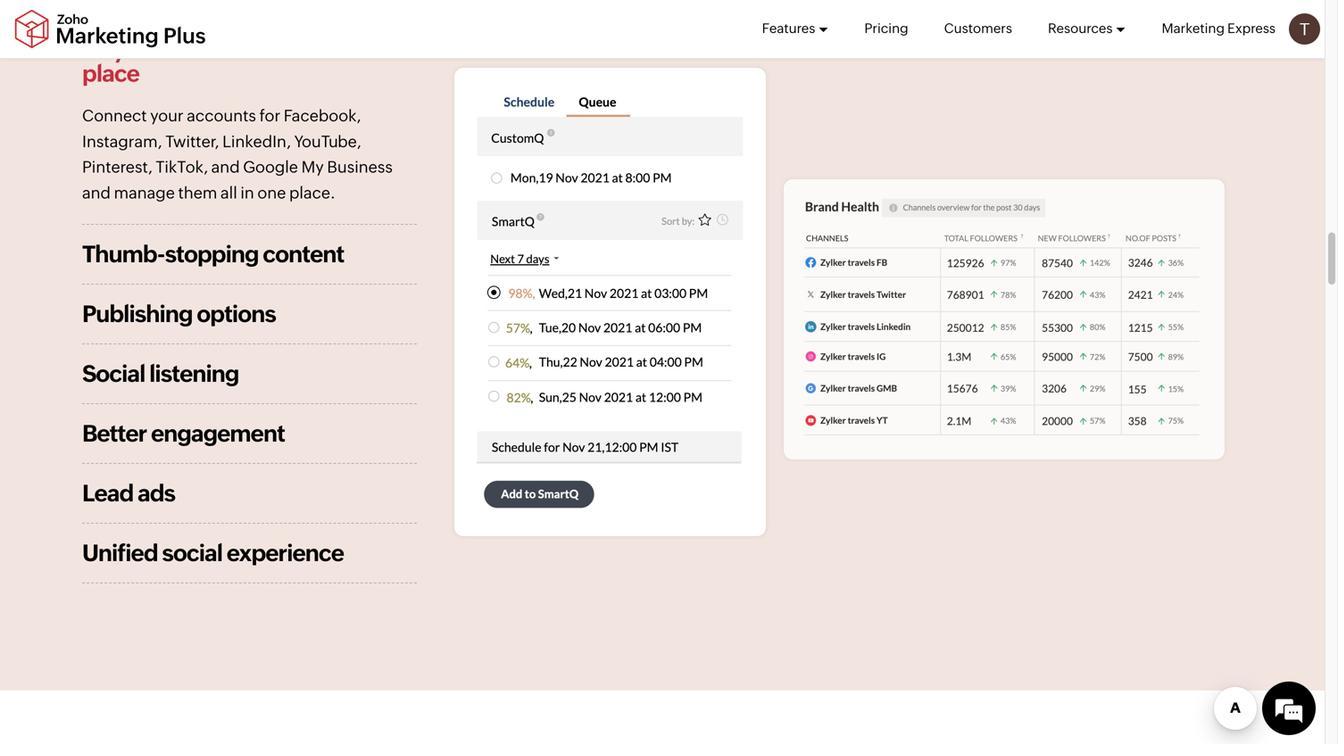 Task type: describe. For each thing, give the bounding box(es) containing it.
one inside all your social accounts in one place
[[353, 37, 393, 63]]

options
[[197, 301, 276, 327]]

better engagement
[[82, 420, 285, 447]]

ads
[[137, 480, 175, 506]]

customers
[[944, 21, 1012, 36]]

all
[[220, 184, 237, 202]]

marketing
[[1162, 21, 1225, 36]]

experience
[[227, 540, 344, 566]]

twitter,
[[165, 132, 219, 151]]

terry turtle image
[[1289, 13, 1320, 45]]

linkedin,
[[222, 132, 291, 151]]

engagement
[[151, 420, 285, 447]]

connect your accounts for facebook, instagram, twitter, linkedin, youtube, pinterest, tiktok, and google my business and manage them all in one place.
[[82, 107, 393, 202]]

publishing options
[[82, 301, 276, 327]]

unified
[[82, 540, 158, 566]]

in inside all your social accounts in one place
[[330, 37, 349, 63]]

all your social accounts in one place
[[82, 37, 393, 87]]

better
[[82, 420, 147, 447]]

all
[[82, 37, 109, 63]]

thumb-
[[82, 241, 165, 267]]

facebook,
[[284, 107, 361, 125]]

your for place
[[113, 37, 160, 63]]

pinterest,
[[82, 158, 152, 176]]

tiktok,
[[156, 158, 208, 176]]

social inside all your social accounts in one place
[[164, 37, 225, 63]]

in inside connect your accounts for facebook, instagram, twitter, linkedin, youtube, pinterest, tiktok, and google my business and manage them all in one place.
[[240, 184, 254, 202]]

place.
[[289, 184, 335, 202]]

youtube,
[[294, 132, 361, 151]]

them
[[178, 184, 217, 202]]

unified social experience
[[82, 540, 344, 566]]

instagram,
[[82, 132, 162, 151]]

lead
[[82, 480, 133, 506]]

lead ads
[[82, 480, 175, 506]]



Task type: locate. For each thing, give the bounding box(es) containing it.
1 vertical spatial one
[[257, 184, 286, 202]]

for
[[259, 107, 280, 125]]

and up all
[[211, 158, 240, 176]]

1 horizontal spatial one
[[353, 37, 393, 63]]

0 horizontal spatial one
[[257, 184, 286, 202]]

1 vertical spatial and
[[82, 184, 111, 202]]

zoho marketingplus logo image
[[13, 9, 207, 49]]

1 vertical spatial your
[[150, 107, 184, 125]]

business
[[327, 158, 393, 176]]

your inside connect your accounts for facebook, instagram, twitter, linkedin, youtube, pinterest, tiktok, and google my business and manage them all in one place.
[[150, 107, 184, 125]]

0 vertical spatial one
[[353, 37, 393, 63]]

pricing
[[865, 21, 908, 36]]

1 horizontal spatial in
[[330, 37, 349, 63]]

resources link
[[1048, 0, 1126, 57]]

1 vertical spatial accounts
[[187, 107, 256, 125]]

0 vertical spatial accounts
[[229, 37, 325, 63]]

0 horizontal spatial and
[[82, 184, 111, 202]]

marketing express link
[[1162, 0, 1276, 57]]

connect
[[82, 107, 147, 125]]

manage
[[114, 184, 175, 202]]

one inside connect your accounts for facebook, instagram, twitter, linkedin, youtube, pinterest, tiktok, and google my business and manage them all in one place.
[[257, 184, 286, 202]]

social
[[164, 37, 225, 63], [162, 540, 222, 566]]

one
[[353, 37, 393, 63], [257, 184, 286, 202]]

0 horizontal spatial in
[[240, 184, 254, 202]]

0 vertical spatial your
[[113, 37, 160, 63]]

thumb-stopping content
[[82, 241, 344, 267]]

your inside all your social accounts in one place
[[113, 37, 160, 63]]

your for twitter,
[[150, 107, 184, 125]]

in right all
[[240, 184, 254, 202]]

0 vertical spatial social
[[164, 37, 225, 63]]

1 horizontal spatial and
[[211, 158, 240, 176]]

social listening
[[82, 360, 239, 387]]

content
[[263, 241, 344, 267]]

pricing link
[[865, 0, 908, 57]]

social media marketing image
[[454, 68, 766, 537], [784, 171, 1225, 452]]

and
[[211, 158, 240, 176], [82, 184, 111, 202]]

accounts up the for
[[229, 37, 325, 63]]

your up twitter,
[[150, 107, 184, 125]]

in
[[330, 37, 349, 63], [240, 184, 254, 202]]

resources
[[1048, 21, 1113, 36]]

accounts up twitter,
[[187, 107, 256, 125]]

place
[[82, 60, 139, 87]]

and down pinterest,
[[82, 184, 111, 202]]

accounts inside connect your accounts for facebook, instagram, twitter, linkedin, youtube, pinterest, tiktok, and google my business and manage them all in one place.
[[187, 107, 256, 125]]

your
[[113, 37, 160, 63], [150, 107, 184, 125]]

0 horizontal spatial social media marketing image
[[454, 68, 766, 537]]

social right the place
[[164, 37, 225, 63]]

marketing express
[[1162, 21, 1276, 36]]

one down google
[[257, 184, 286, 202]]

google
[[243, 158, 298, 176]]

1 vertical spatial social
[[162, 540, 222, 566]]

publishing
[[82, 301, 192, 327]]

in up facebook,
[[330, 37, 349, 63]]

features link
[[762, 0, 829, 57]]

stopping
[[165, 241, 259, 267]]

social
[[82, 360, 145, 387]]

0 vertical spatial and
[[211, 158, 240, 176]]

your right the all
[[113, 37, 160, 63]]

1 vertical spatial in
[[240, 184, 254, 202]]

0 vertical spatial in
[[330, 37, 349, 63]]

social down ads
[[162, 540, 222, 566]]

my
[[301, 158, 324, 176]]

listening
[[149, 360, 239, 387]]

features
[[762, 21, 815, 36]]

1 horizontal spatial social media marketing image
[[784, 171, 1225, 452]]

express
[[1228, 21, 1276, 36]]

customers link
[[944, 0, 1012, 57]]

accounts inside all your social accounts in one place
[[229, 37, 325, 63]]

one up facebook,
[[353, 37, 393, 63]]

accounts
[[229, 37, 325, 63], [187, 107, 256, 125]]



Task type: vqa. For each thing, say whether or not it's contained in the screenshot.
"operating"
no



